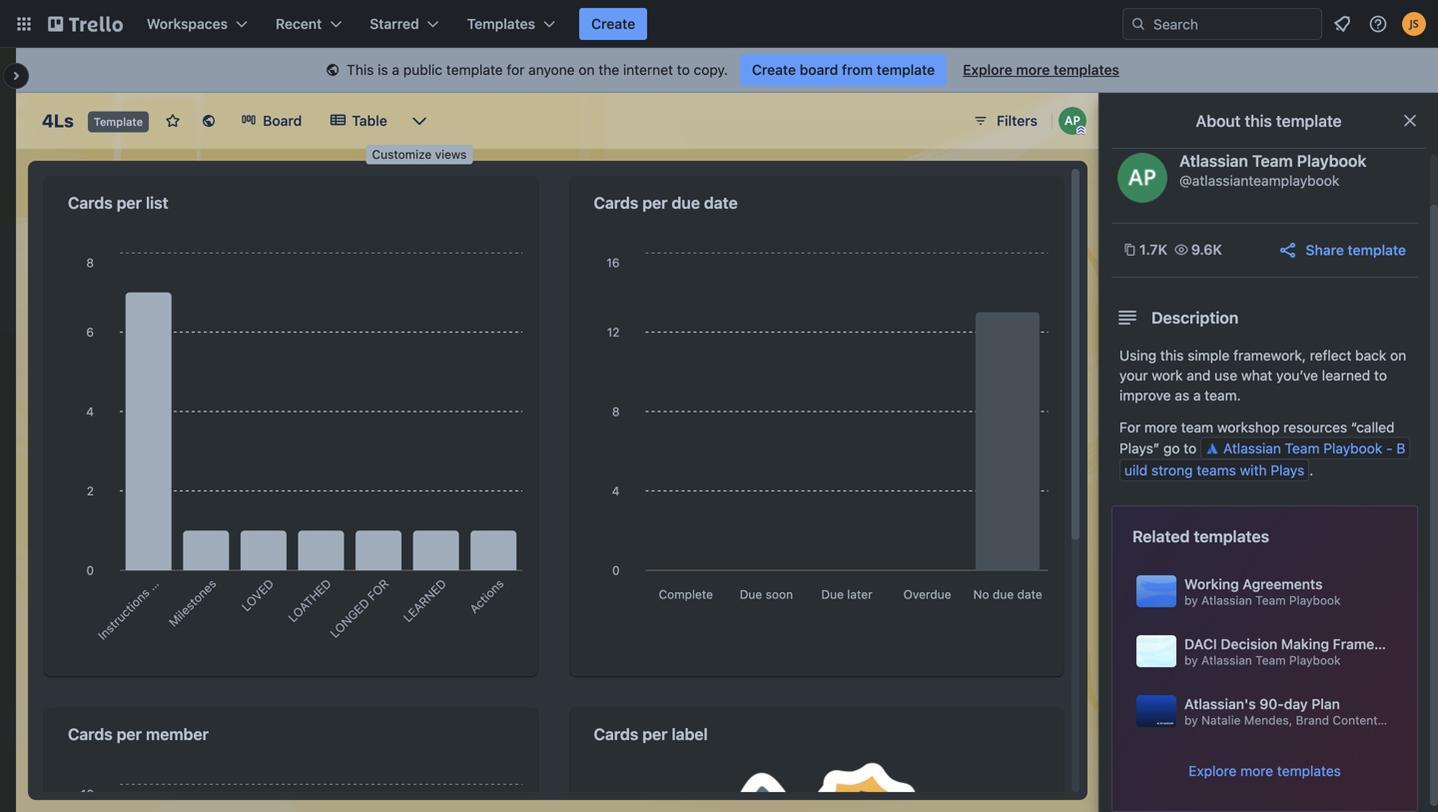 Task type: describe. For each thing, give the bounding box(es) containing it.
team inside atlassian's 90-day plan by natalie mendes, brand content team lead
[[1382, 713, 1412, 727]]

resources
[[1284, 419, 1348, 436]]

this is a public template for anyone on the internet to copy.
[[347, 61, 728, 78]]

your
[[1120, 367, 1148, 384]]

and
[[1187, 367, 1211, 384]]

plays
[[1271, 462, 1305, 479]]

starred
[[370, 15, 419, 32]]

date
[[704, 193, 738, 212]]

0 horizontal spatial a
[[392, 61, 400, 78]]

team inside the "atlassian team playbook - b uild strong teams with plays"
[[1285, 440, 1320, 457]]

0 horizontal spatial explore more templates
[[963, 61, 1120, 78]]

using
[[1120, 347, 1157, 364]]

back to home image
[[48, 8, 123, 40]]

framework
[[1333, 636, 1407, 652]]

this member is an admin of this board. image
[[1077, 126, 1086, 135]]

share template
[[1306, 242, 1407, 258]]

team.
[[1205, 387, 1241, 404]]

Search field
[[1147, 9, 1322, 39]]

search image
[[1131, 16, 1147, 32]]

for more team workshop resources "called plays" go to
[[1120, 419, 1395, 457]]

table link
[[318, 105, 399, 137]]

public image
[[201, 113, 217, 129]]

about
[[1196, 111, 1241, 130]]

create button
[[579, 8, 648, 40]]

list
[[146, 193, 168, 212]]

atlassian team playbook - b uild strong teams with plays button
[[1120, 437, 1411, 482]]

to inside 'for more team workshop resources "called plays" go to'
[[1184, 440, 1197, 457]]

back
[[1356, 347, 1387, 364]]

atlassian team playbook @atlassianteamplaybook
[[1180, 151, 1367, 189]]

4ls
[[42, 110, 74, 131]]

for
[[507, 61, 525, 78]]

brand
[[1296, 713, 1330, 727]]

working
[[1185, 576, 1240, 592]]

board
[[800, 61, 839, 78]]

teams
[[1197, 462, 1237, 479]]

@atlassianteamplaybook
[[1180, 172, 1340, 189]]

atlassian inside working agreements by atlassian team playbook
[[1202, 593, 1253, 607]]

create board from template link
[[740, 54, 947, 86]]

label
[[672, 725, 708, 744]]

internet
[[623, 61, 673, 78]]

team inside the atlassian team playbook @atlassianteamplaybook
[[1253, 151, 1294, 170]]

b
[[1397, 440, 1406, 457]]

cards per label
[[594, 725, 708, 744]]

workshop
[[1218, 419, 1280, 436]]

templates button
[[455, 8, 567, 40]]

templates for explore more templates link to the right
[[1278, 763, 1342, 779]]

to inside using this simple framework, reflect back on your work and use what you've learned to improve as a team.
[[1375, 367, 1388, 384]]

90-
[[1260, 696, 1285, 712]]

atlassian's
[[1185, 696, 1256, 712]]

cards for cards per due date
[[594, 193, 639, 212]]

mendes,
[[1245, 713, 1293, 727]]

atlassian team playbook - b uild strong teams with plays link
[[1120, 437, 1411, 482]]

is
[[378, 61, 388, 78]]

customize
[[372, 147, 432, 161]]

framework,
[[1234, 347, 1307, 364]]

recent button
[[264, 8, 354, 40]]

more inside 'for more team workshop resources "called plays" go to'
[[1145, 419, 1178, 436]]

daci
[[1185, 636, 1218, 652]]

improve
[[1120, 387, 1171, 404]]

per for list
[[117, 193, 142, 212]]

board link
[[229, 105, 314, 137]]

atlassian inside the "atlassian team playbook - b uild strong teams with plays"
[[1224, 440, 1282, 457]]

star or unstar board image
[[165, 113, 181, 129]]

starred button
[[358, 8, 451, 40]]

per for label
[[643, 725, 668, 744]]

related
[[1133, 527, 1190, 546]]

you've
[[1277, 367, 1319, 384]]

customize views image
[[409, 111, 429, 131]]

cards for cards per list
[[68, 193, 113, 212]]

for
[[1120, 419, 1141, 436]]

share
[[1306, 242, 1345, 258]]

description
[[1152, 308, 1239, 327]]

0 horizontal spatial to
[[677, 61, 690, 78]]

1 vertical spatial explore more templates
[[1189, 763, 1342, 779]]

daci decision making framework by atlassian team playbook
[[1185, 636, 1407, 667]]

template
[[94, 115, 143, 128]]

team inside daci decision making framework by atlassian team playbook
[[1256, 653, 1286, 667]]

uild
[[1125, 462, 1148, 479]]

recent
[[276, 15, 322, 32]]

with
[[1240, 462, 1267, 479]]

as
[[1175, 387, 1190, 404]]

Board name text field
[[32, 105, 84, 137]]

customize views tooltip
[[366, 145, 473, 164]]

this for about
[[1245, 111, 1273, 130]]

open information menu image
[[1369, 14, 1389, 34]]

atlassian team playbook link
[[1180, 151, 1367, 170]]

plays"
[[1120, 440, 1160, 457]]

cards per list
[[68, 193, 168, 212]]



Task type: locate. For each thing, give the bounding box(es) containing it.
explore down natalie
[[1189, 763, 1237, 779]]

explore more templates down mendes,
[[1189, 763, 1342, 779]]

0 vertical spatial templates
[[1054, 61, 1120, 78]]

0 vertical spatial create
[[591, 15, 636, 32]]

per for member
[[117, 725, 142, 744]]

atlassian team playbook (atlassianteamplaybook) image
[[1059, 107, 1087, 135], [1118, 153, 1168, 203]]

template up atlassian team playbook link on the right top
[[1277, 111, 1342, 130]]

filters
[[997, 112, 1038, 129]]

playbook
[[1297, 151, 1367, 170], [1324, 440, 1383, 457], [1290, 593, 1341, 607], [1290, 653, 1341, 667]]

2 vertical spatial to
[[1184, 440, 1197, 457]]

more up go
[[1145, 419, 1178, 436]]

playbook inside the "atlassian team playbook - b uild strong teams with plays"
[[1324, 440, 1383, 457]]

playbook inside working agreements by atlassian team playbook
[[1290, 593, 1341, 607]]

by down daci
[[1185, 653, 1199, 667]]

sm image
[[323, 61, 343, 81]]

1 horizontal spatial atlassian team playbook (atlassianteamplaybook) image
[[1118, 153, 1168, 203]]

2 vertical spatial more
[[1241, 763, 1274, 779]]

this inside using this simple framework, reflect back on your work and use what you've learned to improve as a team.
[[1161, 347, 1184, 364]]

on right back
[[1391, 347, 1407, 364]]

explore more templates link down mendes,
[[1189, 761, 1342, 781]]

1 horizontal spatial templates
[[1194, 527, 1270, 546]]

templates up this member is an admin of this board. image
[[1054, 61, 1120, 78]]

share template button
[[1278, 240, 1407, 261]]

.
[[1310, 462, 1314, 479]]

0 notifications image
[[1331, 12, 1355, 36]]

0 horizontal spatial this
[[1161, 347, 1184, 364]]

template right "share"
[[1348, 242, 1407, 258]]

to right go
[[1184, 440, 1197, 457]]

per left due at the top left
[[643, 193, 668, 212]]

cards for cards per label
[[594, 725, 639, 744]]

0 horizontal spatial create
[[591, 15, 636, 32]]

per left member
[[117, 725, 142, 744]]

related templates
[[1133, 527, 1270, 546]]

1 horizontal spatial explore
[[1189, 763, 1237, 779]]

2 by from the top
[[1185, 653, 1199, 667]]

per left list
[[117, 193, 142, 212]]

what
[[1242, 367, 1273, 384]]

1 horizontal spatial this
[[1245, 111, 1273, 130]]

board
[[263, 112, 302, 129]]

9.6k
[[1192, 241, 1223, 258]]

plan
[[1312, 696, 1341, 712]]

by inside daci decision making framework by atlassian team playbook
[[1185, 653, 1199, 667]]

team down agreements
[[1256, 593, 1286, 607]]

2 vertical spatial templates
[[1278, 763, 1342, 779]]

the
[[599, 61, 620, 78]]

template right from
[[877, 61, 935, 78]]

1 horizontal spatial on
[[1391, 347, 1407, 364]]

2 horizontal spatial to
[[1375, 367, 1388, 384]]

a right as
[[1194, 387, 1201, 404]]

this right 'about'
[[1245, 111, 1273, 130]]

team inside working agreements by atlassian team playbook
[[1256, 593, 1286, 607]]

playbook down "called
[[1324, 440, 1383, 457]]

templates
[[467, 15, 536, 32]]

1 vertical spatial more
[[1145, 419, 1178, 436]]

by for daci
[[1185, 653, 1199, 667]]

day
[[1285, 696, 1308, 712]]

create left board
[[752, 61, 796, 78]]

using this simple framework, reflect back on your work and use what you've learned to improve as a team.
[[1120, 347, 1407, 404]]

atlassian inside daci decision making framework by atlassian team playbook
[[1202, 653, 1253, 667]]

0 vertical spatial on
[[579, 61, 595, 78]]

template inside button
[[1348, 242, 1407, 258]]

0 vertical spatial explore more templates link
[[951, 54, 1132, 86]]

atlassian team playbook (atlassianteamplaybook) image right filters
[[1059, 107, 1087, 135]]

on
[[579, 61, 595, 78], [1391, 347, 1407, 364]]

this up work
[[1161, 347, 1184, 364]]

1 vertical spatial this
[[1161, 347, 1184, 364]]

explore more templates up filters
[[963, 61, 1120, 78]]

0 vertical spatial explore more templates
[[963, 61, 1120, 78]]

from
[[842, 61, 873, 78]]

agreements
[[1243, 576, 1323, 592]]

more up filters
[[1016, 61, 1050, 78]]

atlassian inside the atlassian team playbook @atlassianteamplaybook
[[1180, 151, 1249, 170]]

by for atlassian's
[[1185, 713, 1199, 727]]

atlassian team playbook (atlassianteamplaybook) image up 1.7k
[[1118, 153, 1168, 203]]

cards left due at the top left
[[594, 193, 639, 212]]

lead
[[1415, 713, 1439, 727]]

this for using
[[1161, 347, 1184, 364]]

by inside working agreements by atlassian team playbook
[[1185, 593, 1199, 607]]

playbook inside the atlassian team playbook @atlassianteamplaybook
[[1297, 151, 1367, 170]]

member
[[146, 725, 209, 744]]

team
[[1253, 151, 1294, 170], [1285, 440, 1320, 457], [1256, 593, 1286, 607], [1256, 653, 1286, 667], [1382, 713, 1412, 727]]

0 horizontal spatial templates
[[1054, 61, 1120, 78]]

this
[[347, 61, 374, 78]]

team down decision on the right of page
[[1256, 653, 1286, 667]]

go
[[1164, 440, 1180, 457]]

cards left label
[[594, 725, 639, 744]]

table
[[352, 112, 387, 129]]

1 vertical spatial atlassian team playbook (atlassianteamplaybook) image
[[1118, 153, 1168, 203]]

to down back
[[1375, 367, 1388, 384]]

1 vertical spatial to
[[1375, 367, 1388, 384]]

learned
[[1323, 367, 1371, 384]]

create inside button
[[591, 15, 636, 32]]

atlassian down 'about'
[[1180, 151, 1249, 170]]

atlassian team playbook - b uild strong teams with plays
[[1125, 440, 1406, 479]]

by down working
[[1185, 593, 1199, 607]]

a
[[392, 61, 400, 78], [1194, 387, 1201, 404]]

reflect
[[1310, 347, 1352, 364]]

team left lead
[[1382, 713, 1412, 727]]

1 horizontal spatial explore more templates link
[[1189, 761, 1342, 781]]

workspaces button
[[135, 8, 260, 40]]

content
[[1333, 713, 1378, 727]]

a inside using this simple framework, reflect back on your work and use what you've learned to improve as a team.
[[1194, 387, 1201, 404]]

playbook down about this template
[[1297, 151, 1367, 170]]

this
[[1245, 111, 1273, 130], [1161, 347, 1184, 364]]

1 horizontal spatial explore more templates
[[1189, 763, 1342, 779]]

0 vertical spatial to
[[677, 61, 690, 78]]

simple
[[1188, 347, 1230, 364]]

explore for explore more templates link to the right
[[1189, 763, 1237, 779]]

3 by from the top
[[1185, 713, 1199, 727]]

use
[[1215, 367, 1238, 384]]

on left the
[[579, 61, 595, 78]]

-
[[1387, 440, 1393, 457]]

create board from template
[[752, 61, 935, 78]]

0 vertical spatial by
[[1185, 593, 1199, 607]]

cards per member
[[68, 725, 209, 744]]

decision
[[1221, 636, 1278, 652]]

playbook down making
[[1290, 653, 1341, 667]]

"called
[[1352, 419, 1395, 436]]

1 horizontal spatial a
[[1194, 387, 1201, 404]]

anyone
[[529, 61, 575, 78]]

explore up filters button
[[963, 61, 1013, 78]]

create for create
[[591, 15, 636, 32]]

filters button
[[967, 105, 1044, 137]]

1 horizontal spatial to
[[1184, 440, 1197, 457]]

1 vertical spatial explore more templates link
[[1189, 761, 1342, 781]]

templates down brand
[[1278, 763, 1342, 779]]

workspaces
[[147, 15, 228, 32]]

explore more templates link up filters
[[951, 54, 1132, 86]]

templates
[[1054, 61, 1120, 78], [1194, 527, 1270, 546], [1278, 763, 1342, 779]]

more down mendes,
[[1241, 763, 1274, 779]]

1 horizontal spatial create
[[752, 61, 796, 78]]

by left natalie
[[1185, 713, 1199, 727]]

team up @atlassianteamplaybook
[[1253, 151, 1294, 170]]

1 horizontal spatial more
[[1145, 419, 1178, 436]]

create
[[591, 15, 636, 32], [752, 61, 796, 78]]

atlassian down decision on the right of page
[[1202, 653, 1253, 667]]

making
[[1282, 636, 1330, 652]]

create up the
[[591, 15, 636, 32]]

template left for
[[446, 61, 503, 78]]

0 vertical spatial atlassian team playbook (atlassianteamplaybook) image
[[1059, 107, 1087, 135]]

0 vertical spatial this
[[1245, 111, 1273, 130]]

cards left list
[[68, 193, 113, 212]]

0 horizontal spatial atlassian team playbook (atlassianteamplaybook) image
[[1059, 107, 1087, 135]]

john smith (johnsmith38824343) image
[[1403, 12, 1427, 36]]

templates up working
[[1194, 527, 1270, 546]]

team
[[1182, 419, 1214, 436]]

template
[[446, 61, 503, 78], [877, 61, 935, 78], [1277, 111, 1342, 130], [1348, 242, 1407, 258]]

atlassian
[[1180, 151, 1249, 170], [1224, 440, 1282, 457], [1202, 593, 1253, 607], [1202, 653, 1253, 667]]

strong
[[1152, 462, 1193, 479]]

per left label
[[643, 725, 668, 744]]

2 horizontal spatial templates
[[1278, 763, 1342, 779]]

1 vertical spatial by
[[1185, 653, 1199, 667]]

working agreements by atlassian team playbook
[[1185, 576, 1341, 607]]

1 vertical spatial a
[[1194, 387, 1201, 404]]

cards left member
[[68, 725, 113, 744]]

1 vertical spatial create
[[752, 61, 796, 78]]

playbook down agreements
[[1290, 593, 1341, 607]]

views
[[435, 147, 467, 161]]

0 vertical spatial more
[[1016, 61, 1050, 78]]

1 vertical spatial templates
[[1194, 527, 1270, 546]]

0 horizontal spatial on
[[579, 61, 595, 78]]

to left copy.
[[677, 61, 690, 78]]

about this template
[[1196, 111, 1342, 130]]

due
[[672, 193, 700, 212]]

natalie
[[1202, 713, 1241, 727]]

0 horizontal spatial explore more templates link
[[951, 54, 1132, 86]]

1 vertical spatial on
[[1391, 347, 1407, 364]]

0 vertical spatial explore
[[963, 61, 1013, 78]]

to
[[677, 61, 690, 78], [1375, 367, 1388, 384], [1184, 440, 1197, 457]]

playbook inside daci decision making framework by atlassian team playbook
[[1290, 653, 1341, 667]]

atlassian down working
[[1202, 593, 1253, 607]]

0 horizontal spatial more
[[1016, 61, 1050, 78]]

team up .
[[1285, 440, 1320, 457]]

cards per due date
[[594, 193, 738, 212]]

2 horizontal spatial more
[[1241, 763, 1274, 779]]

0 vertical spatial a
[[392, 61, 400, 78]]

create for create board from template
[[752, 61, 796, 78]]

by
[[1185, 593, 1199, 607], [1185, 653, 1199, 667], [1185, 713, 1199, 727]]

per
[[117, 193, 142, 212], [643, 193, 668, 212], [117, 725, 142, 744], [643, 725, 668, 744]]

atlassian down workshop
[[1224, 440, 1282, 457]]

explore for leftmost explore more templates link
[[963, 61, 1013, 78]]

per for due
[[643, 193, 668, 212]]

copy.
[[694, 61, 728, 78]]

1 vertical spatial explore
[[1189, 763, 1237, 779]]

0 horizontal spatial explore
[[963, 61, 1013, 78]]

atlassian's 90-day plan by natalie mendes, brand content team lead
[[1185, 696, 1439, 727]]

cards for cards per member
[[68, 725, 113, 744]]

work
[[1152, 367, 1183, 384]]

templates for leftmost explore more templates link
[[1054, 61, 1120, 78]]

1 by from the top
[[1185, 593, 1199, 607]]

a right the is
[[392, 61, 400, 78]]

primary element
[[0, 0, 1439, 48]]

1.7k
[[1140, 241, 1168, 258]]

by inside atlassian's 90-day plan by natalie mendes, brand content team lead
[[1185, 713, 1199, 727]]

on inside using this simple framework, reflect back on your work and use what you've learned to improve as a team.
[[1391, 347, 1407, 364]]

2 vertical spatial by
[[1185, 713, 1199, 727]]



Task type: vqa. For each thing, say whether or not it's contained in the screenshot.
the templates
yes



